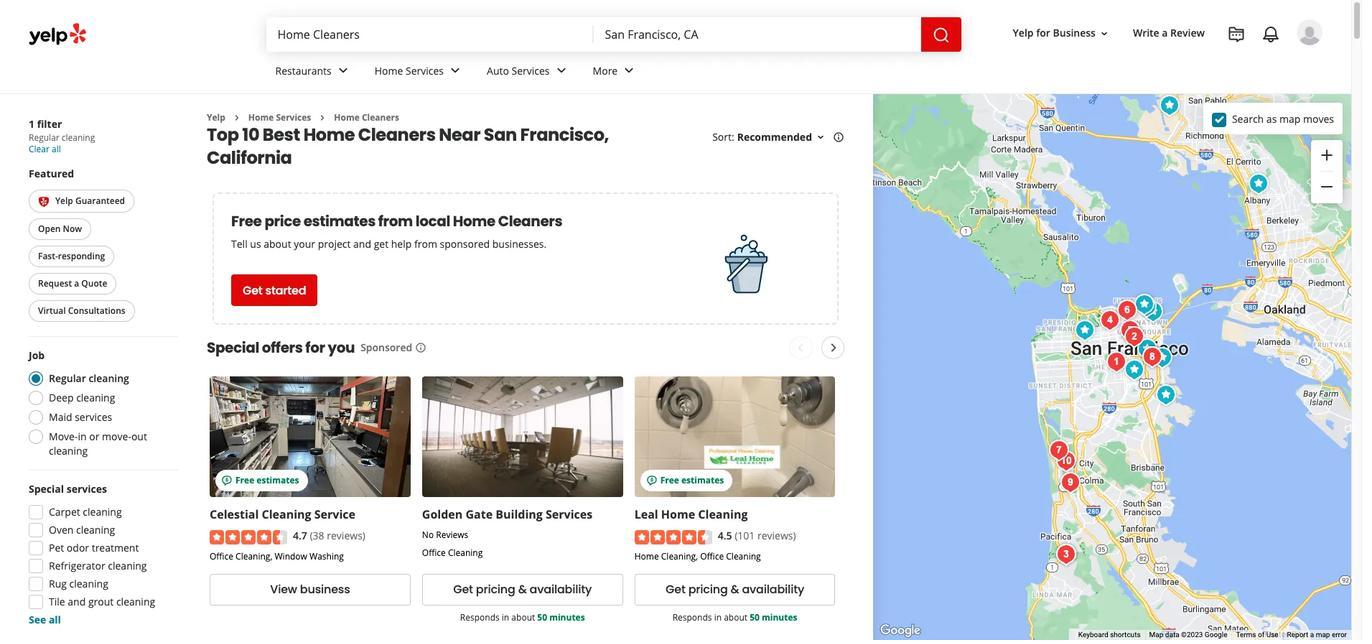 Task type: describe. For each thing, give the bounding box(es) containing it.
free price estimates from local home cleaners image
[[711, 228, 783, 300]]

projects image
[[1229, 26, 1246, 43]]

4.7 (38 reviews)
[[293, 529, 366, 543]]

keyboard shortcuts
[[1079, 631, 1141, 639]]

0 horizontal spatial home services
[[248, 111, 311, 124]]

get pricing & availability for leal home cleaning
[[666, 581, 805, 598]]

map for moves
[[1280, 112, 1301, 125]]

16 yelp guaranteed v2 image
[[38, 196, 50, 207]]

yelp guaranteed button
[[29, 190, 134, 212]]

home inside free price estimates from local home cleaners tell us about your project and get help from sponsored businesses.
[[453, 212, 496, 232]]

leal home cleaning link
[[635, 507, 748, 523]]

yelp for business
[[1013, 26, 1096, 40]]

cleaners inside "top 10 best home cleaners near san francisco, california"
[[358, 123, 436, 147]]

notifications image
[[1263, 26, 1280, 43]]

10
[[242, 123, 259, 147]]

0 horizontal spatial office
[[210, 550, 233, 562]]

auto services
[[487, 64, 550, 77]]

near
[[439, 123, 481, 147]]

celestial cleaning service link
[[210, 507, 356, 523]]

zoom out image
[[1319, 178, 1336, 196]]

in for golden gate building services
[[502, 611, 510, 623]]

in for leal home cleaning
[[715, 611, 722, 623]]

availability for golden gate building services
[[530, 581, 592, 598]]

move-
[[102, 429, 131, 443]]

price
[[265, 212, 301, 232]]

leal
[[635, 507, 659, 523]]

map data ©2023 google
[[1150, 631, 1228, 639]]

commercial cleaning solutions san francisco image
[[1139, 297, 1168, 326]]

office cleaning, window washing
[[210, 550, 344, 562]]

see
[[29, 612, 46, 626]]

cleaning glow image
[[1134, 335, 1162, 364]]

get for golden gate building services
[[454, 581, 473, 598]]

pricing for golden gate building services
[[476, 581, 516, 598]]

free inside free price estimates from local home cleaners tell us about your project and get help from sponsored businesses.
[[231, 212, 262, 232]]

golden gate building services no reviews office cleaning
[[422, 507, 593, 559]]

4.7
[[293, 529, 307, 543]]

tile
[[49, 594, 65, 608]]

none field find
[[278, 27, 582, 42]]

cleaning right grout
[[116, 594, 155, 608]]

use
[[1267, 631, 1279, 639]]

1 horizontal spatial group
[[1312, 140, 1344, 203]]

carpet
[[49, 505, 80, 518]]

4.5
[[718, 529, 732, 543]]

virtual
[[38, 304, 66, 316]]

as
[[1267, 112, 1278, 125]]

(38
[[310, 529, 324, 543]]

fast-
[[38, 250, 58, 262]]

see all
[[29, 612, 61, 626]]

google image
[[877, 621, 925, 640]]

or
[[89, 429, 99, 443]]

home cleaners link
[[334, 111, 399, 124]]

minutes for leal home cleaning
[[762, 611, 798, 623]]

estimates for leal home cleaning
[[682, 474, 724, 487]]

services for special services
[[67, 482, 107, 495]]

about for leal home cleaning
[[724, 611, 748, 623]]

victory's cleaning services image
[[1053, 447, 1081, 476]]

services for maid services
[[75, 410, 112, 423]]

and inside free price estimates from local home cleaners tell us about your project and get help from sponsored businesses.
[[354, 237, 371, 251]]

richyelle's cleaning image
[[1045, 436, 1074, 465]]

16 free estimates v2 image
[[646, 475, 658, 487]]

open
[[38, 222, 61, 235]]

view
[[270, 581, 297, 598]]

24 chevron down v2 image for home services
[[447, 62, 464, 79]]

map for error
[[1317, 631, 1331, 639]]

report a map error link
[[1288, 631, 1348, 639]]

home cleaners
[[334, 111, 399, 124]]

celestial cleaning service
[[210, 507, 356, 523]]

home inside "top 10 best home cleaners near san francisco, california"
[[304, 123, 355, 147]]

50 for golden gate building services
[[538, 611, 548, 623]]

treatment
[[92, 541, 139, 554]]

refrigerator cleaning
[[49, 559, 147, 572]]

review
[[1171, 26, 1206, 40]]

search image
[[933, 26, 950, 44]]

24 chevron down v2 image for more
[[621, 62, 638, 79]]

fast-responding button
[[29, 245, 114, 267]]

cleaning up 4.7
[[262, 507, 312, 523]]

responds for golden gate building services
[[460, 611, 500, 623]]

of
[[1259, 631, 1265, 639]]

top 10 best home cleaners near san francisco, california
[[207, 123, 609, 170]]

auto
[[487, 64, 509, 77]]

maid
[[49, 410, 72, 423]]

golden
[[422, 507, 463, 523]]

guaranteed
[[75, 195, 125, 207]]

you
[[328, 338, 355, 358]]

responds for leal home cleaning
[[673, 611, 712, 623]]

hellen family cleaning image
[[1152, 381, 1181, 410]]

washing
[[310, 550, 344, 562]]

a for write
[[1163, 26, 1169, 40]]

1 horizontal spatial home services link
[[363, 52, 476, 93]]

free for celestial
[[236, 474, 254, 487]]

map
[[1150, 631, 1164, 639]]

special offers for you
[[207, 338, 355, 358]]

special for special offers for you
[[207, 338, 259, 358]]

terms of use
[[1237, 631, 1279, 639]]

0 vertical spatial from
[[378, 212, 413, 232]]

services right 10
[[276, 111, 311, 124]]

pronto property services image
[[1131, 290, 1160, 319]]

get
[[374, 237, 389, 251]]

leal home cleaning image
[[1133, 292, 1162, 321]]

keyboard shortcuts button
[[1079, 630, 1141, 640]]

gate
[[466, 507, 493, 523]]

get inside get started button
[[243, 282, 263, 299]]

terms of use link
[[1237, 631, 1279, 639]]

window
[[275, 550, 307, 562]]

yelp link
[[207, 111, 225, 124]]

nolan p. image
[[1298, 19, 1323, 45]]

best
[[263, 123, 300, 147]]

special for special services
[[29, 482, 64, 495]]

regular inside the 1 filter regular cleaning clear all
[[29, 131, 59, 144]]

cleaning inside the 1 filter regular cleaning clear all
[[62, 131, 95, 144]]

responds in about 50 minutes for leal home cleaning
[[673, 611, 798, 623]]

special services
[[29, 482, 107, 495]]

office inside the golden gate building services no reviews office cleaning
[[422, 547, 446, 559]]

home up 4.5 star rating image
[[662, 507, 696, 523]]

data
[[1166, 631, 1180, 639]]

pet odor treatment
[[49, 541, 139, 554]]

get pricing & availability for golden gate building services
[[454, 581, 592, 598]]

golden gate building services image
[[1071, 316, 1100, 345]]

get pricing & availability button for golden gate building services
[[422, 574, 623, 606]]

free estimates for cleaning
[[236, 474, 299, 487]]

oven
[[49, 523, 74, 536]]

©2023
[[1182, 631, 1204, 639]]

recommended button
[[738, 130, 827, 144]]

free estimates for home
[[661, 474, 724, 487]]

4.5 (101 reviews)
[[718, 529, 797, 543]]

reviews) for celestial cleaning service
[[327, 529, 366, 543]]

now
[[63, 222, 82, 235]]

business
[[300, 581, 350, 598]]

cleaning inside the golden gate building services no reviews office cleaning
[[448, 547, 483, 559]]

dg cleaning image
[[1156, 91, 1185, 120]]

terms
[[1237, 631, 1257, 639]]

4.7 star rating image
[[210, 530, 287, 544]]

cleaning inside move-in or move-out cleaning
[[49, 444, 88, 457]]

restaurants link
[[264, 52, 363, 93]]

more
[[593, 64, 618, 77]]

celestial
[[210, 507, 259, 523]]

open now button
[[29, 218, 91, 240]]

clear all link
[[29, 143, 61, 155]]

16 info v2 image for top 10 best home cleaners near san francisco, california
[[833, 132, 845, 143]]

map region
[[842, 55, 1363, 640]]

super clean 360 image
[[1245, 170, 1274, 198]]

all inside group
[[49, 612, 61, 626]]



Task type: locate. For each thing, give the bounding box(es) containing it.
0 horizontal spatial a
[[74, 277, 79, 289]]

0 horizontal spatial 16 chevron down v2 image
[[815, 132, 827, 143]]

1 horizontal spatial pricing
[[689, 581, 728, 598]]

0 horizontal spatial responds in about 50 minutes
[[460, 611, 585, 623]]

home up sponsored
[[453, 212, 496, 232]]

cleaning for rug
[[69, 577, 108, 590]]

1 horizontal spatial 16 chevron down v2 image
[[1099, 28, 1111, 39]]

celestial cleaning service image
[[1119, 320, 1147, 348]]

0 horizontal spatial get
[[243, 282, 263, 299]]

24 chevron down v2 image left auto
[[447, 62, 464, 79]]

1 horizontal spatial yelp
[[207, 111, 225, 124]]

2 horizontal spatial 24 chevron down v2 image
[[621, 62, 638, 79]]

special up carpet
[[29, 482, 64, 495]]

house cleaning image
[[1236, 635, 1265, 640]]

1 24 chevron down v2 image from the left
[[335, 62, 352, 79]]

home down 4.5 star rating image
[[635, 550, 659, 562]]

yelp inside yelp for business button
[[1013, 26, 1034, 40]]

cleaning down "reviews"
[[448, 547, 483, 559]]

0 horizontal spatial from
[[378, 212, 413, 232]]

1 vertical spatial regular
[[49, 371, 86, 385]]

0 vertical spatial map
[[1280, 112, 1301, 125]]

cleaning up pet odor treatment
[[76, 523, 115, 536]]

1 vertical spatial services
[[67, 482, 107, 495]]

1 horizontal spatial free estimates link
[[635, 377, 836, 497]]

2 horizontal spatial estimates
[[682, 474, 724, 487]]

0 horizontal spatial availability
[[530, 581, 592, 598]]

cleaning down (101
[[727, 550, 761, 562]]

1 minutes from the left
[[550, 611, 585, 623]]

16 chevron down v2 image inside the recommended dropdown button
[[815, 132, 827, 143]]

home services up the california
[[248, 111, 311, 124]]

1 vertical spatial yelp
[[207, 111, 225, 124]]

started
[[266, 282, 306, 299]]

& for golden gate building services
[[518, 581, 527, 598]]

2 minutes from the left
[[762, 611, 798, 623]]

search as map moves
[[1233, 112, 1335, 125]]

0 horizontal spatial map
[[1280, 112, 1301, 125]]

free right 16 free estimates v2 icon
[[236, 474, 254, 487]]

free estimates link for cleaning
[[635, 377, 836, 497]]

2 free estimates link from the left
[[635, 377, 836, 497]]

tile and grout cleaning
[[49, 594, 155, 608]]

16 info v2 image for special offers for you
[[415, 342, 427, 354]]

1 vertical spatial from
[[415, 237, 437, 251]]

for
[[1037, 26, 1051, 40], [306, 338, 325, 358]]

0 vertical spatial all
[[52, 143, 61, 155]]

services inside the golden gate building services no reviews office cleaning
[[546, 507, 593, 523]]

cleaning down the treatment
[[108, 559, 147, 572]]

sparkling clean pro image
[[1121, 323, 1150, 351]]

1 vertical spatial and
[[68, 594, 86, 608]]

keyboard
[[1079, 631, 1109, 639]]

1 16 chevron right v2 image from the left
[[231, 112, 243, 123]]

special
[[207, 338, 259, 358], [29, 482, 64, 495]]

0 horizontal spatial 24 chevron down v2 image
[[335, 62, 352, 79]]

ana's cleaning services image
[[1096, 306, 1125, 335]]

services up or
[[75, 410, 112, 423]]

yelp right 16 yelp guaranteed v2 image
[[55, 195, 73, 207]]

0 horizontal spatial free estimates
[[236, 474, 299, 487]]

free right 16 free estimates v2 image
[[661, 474, 680, 487]]

1 horizontal spatial 16 info v2 image
[[833, 132, 845, 143]]

2 pricing from the left
[[689, 581, 728, 598]]

loany's deep cleaning service image
[[1057, 468, 1086, 497]]

all
[[52, 143, 61, 155], [49, 612, 61, 626]]

16 chevron down v2 image inside yelp for business button
[[1099, 28, 1111, 39]]

pricing down the golden gate building services no reviews office cleaning
[[476, 581, 516, 598]]

service
[[315, 507, 356, 523]]

16 chevron right v2 image for home cleaners
[[317, 112, 329, 123]]

2 vertical spatial a
[[1311, 631, 1315, 639]]

1 horizontal spatial 24 chevron down v2 image
[[447, 62, 464, 79]]

quote
[[81, 277, 107, 289]]

1 free estimates from the left
[[236, 474, 299, 487]]

yelp inside yelp guaranteed button
[[55, 195, 73, 207]]

0 horizontal spatial free estimates link
[[210, 377, 411, 497]]

a left quote
[[74, 277, 79, 289]]

home inside home services link
[[375, 64, 403, 77]]

0 horizontal spatial pricing
[[476, 581, 516, 598]]

1 horizontal spatial minutes
[[762, 611, 798, 623]]

16 info v2 image
[[833, 132, 845, 143], [415, 342, 427, 354]]

1 horizontal spatial 50
[[750, 611, 760, 623]]

yelp left business
[[1013, 26, 1034, 40]]

1 get pricing & availability button from the left
[[422, 574, 623, 606]]

0 vertical spatial home services
[[375, 64, 444, 77]]

free estimates link for service
[[210, 377, 411, 497]]

0 vertical spatial a
[[1163, 26, 1169, 40]]

home up home cleaners
[[375, 64, 403, 77]]

Near text field
[[605, 27, 910, 42]]

get for leal home cleaning
[[666, 581, 686, 598]]

alves cleaning image
[[1103, 348, 1132, 376]]

1 responds from the left
[[460, 611, 500, 623]]

error
[[1333, 631, 1348, 639]]

1
[[29, 117, 34, 131]]

pricing
[[476, 581, 516, 598], [689, 581, 728, 598]]

0 horizontal spatial group
[[24, 482, 178, 627]]

cleaning, for cleaning
[[236, 550, 273, 562]]

a right the write
[[1163, 26, 1169, 40]]

bay area janitorial force, inc. image
[[1149, 343, 1178, 372]]

get
[[243, 282, 263, 299], [454, 581, 473, 598], [666, 581, 686, 598]]

1 horizontal spatial and
[[354, 237, 371, 251]]

2 horizontal spatial yelp
[[1013, 26, 1034, 40]]

cleaning, for home
[[662, 550, 698, 562]]

cleaning for regular
[[89, 371, 129, 385]]

regular
[[29, 131, 59, 144], [49, 371, 86, 385]]

get pricing & availability down the 'home cleaning, office cleaning'
[[666, 581, 805, 598]]

1 50 from the left
[[538, 611, 548, 623]]

2 reviews) from the left
[[758, 529, 797, 543]]

24 chevron down v2 image inside restaurants link
[[335, 62, 352, 79]]

estimates for celestial cleaning service
[[257, 474, 299, 487]]

16 free estimates v2 image
[[221, 475, 233, 487]]

cleaning, down 4.5 star rating image
[[662, 550, 698, 562]]

none field the near
[[605, 27, 910, 42]]

google
[[1205, 631, 1228, 639]]

get pricing & availability button for leal home cleaning
[[635, 574, 836, 606]]

about
[[264, 237, 291, 251], [512, 611, 535, 623], [724, 611, 748, 623]]

1 horizontal spatial from
[[415, 237, 437, 251]]

0 vertical spatial services
[[75, 410, 112, 423]]

home services inside business categories element
[[375, 64, 444, 77]]

1 horizontal spatial 16 chevron right v2 image
[[317, 112, 329, 123]]

2 availability from the left
[[742, 581, 805, 598]]

home services link
[[363, 52, 476, 93], [248, 111, 311, 124]]

50 for leal home cleaning
[[750, 611, 760, 623]]

a inside button
[[74, 277, 79, 289]]

1 cleaning, from the left
[[236, 550, 273, 562]]

0 horizontal spatial special
[[29, 482, 64, 495]]

free up tell
[[231, 212, 262, 232]]

home right best
[[304, 123, 355, 147]]

1 horizontal spatial in
[[502, 611, 510, 623]]

1 horizontal spatial office
[[422, 547, 446, 559]]

business
[[1054, 26, 1096, 40]]

open now
[[38, 222, 82, 235]]

request a quote button
[[29, 273, 117, 294]]

yelp for yelp for business
[[1013, 26, 1034, 40]]

get started
[[243, 282, 306, 299]]

&
[[518, 581, 527, 598], [731, 581, 740, 598]]

16 chevron right v2 image right yelp link
[[231, 112, 243, 123]]

francisco,
[[521, 123, 609, 147]]

estimates up project
[[304, 212, 376, 232]]

0 vertical spatial 16 chevron down v2 image
[[1099, 28, 1111, 39]]

0 horizontal spatial 50
[[538, 611, 548, 623]]

a for request
[[74, 277, 79, 289]]

free price estimates from local home cleaners tell us about your project and get help from sponsored businesses.
[[231, 212, 563, 251]]

get started button
[[231, 275, 318, 306]]

job
[[29, 348, 45, 362]]

1 get pricing & availability from the left
[[454, 581, 592, 598]]

cleaning
[[262, 507, 312, 523], [699, 507, 748, 523], [448, 547, 483, 559], [727, 550, 761, 562]]

2 horizontal spatial a
[[1311, 631, 1315, 639]]

special left offers
[[207, 338, 259, 358]]

request a quote
[[38, 277, 107, 289]]

16 chevron down v2 image right recommended
[[815, 132, 827, 143]]

next image
[[826, 339, 843, 357]]

amazing cleaning team image
[[1114, 296, 1142, 325]]

golden gate building services link
[[422, 507, 593, 523]]

a for report
[[1311, 631, 1315, 639]]

2 get pricing & availability button from the left
[[635, 574, 836, 606]]

consultations
[[68, 304, 125, 316]]

offers
[[262, 338, 303, 358]]

green cleaning sf image
[[1053, 540, 1081, 569]]

1 horizontal spatial &
[[731, 581, 740, 598]]

leal home cleaning
[[635, 507, 748, 523]]

1 horizontal spatial reviews)
[[758, 529, 797, 543]]

minutes
[[550, 611, 585, 623], [762, 611, 798, 623]]

1 vertical spatial all
[[49, 612, 61, 626]]

home services link up the california
[[248, 111, 311, 124]]

map right the as
[[1280, 112, 1301, 125]]

about inside free price estimates from local home cleaners tell us about your project and get help from sponsored businesses.
[[264, 237, 291, 251]]

2 free estimates from the left
[[661, 474, 724, 487]]

1 horizontal spatial home services
[[375, 64, 444, 77]]

2 50 from the left
[[750, 611, 760, 623]]

cleaning up deep cleaning
[[89, 371, 129, 385]]

free for leal
[[661, 474, 680, 487]]

yelp for yelp guaranteed
[[55, 195, 73, 207]]

0 horizontal spatial in
[[78, 429, 87, 443]]

& down the golden gate building services no reviews office cleaning
[[518, 581, 527, 598]]

office down 4.5
[[701, 550, 724, 562]]

home down restaurants link
[[334, 111, 360, 124]]

1 & from the left
[[518, 581, 527, 598]]

24 chevron down v2 image inside more link
[[621, 62, 638, 79]]

0 vertical spatial regular
[[29, 131, 59, 144]]

1 horizontal spatial free estimates
[[661, 474, 724, 487]]

free estimates up leal home cleaning
[[661, 474, 724, 487]]

(101
[[735, 529, 755, 543]]

regular up the deep
[[49, 371, 86, 385]]

0 vertical spatial 16 info v2 image
[[833, 132, 845, 143]]

0 horizontal spatial about
[[264, 237, 291, 251]]

cleaning down "filter"
[[62, 131, 95, 144]]

2 horizontal spatial office
[[701, 550, 724, 562]]

get down the 'home cleaning, office cleaning'
[[666, 581, 686, 598]]

1 vertical spatial group
[[24, 482, 178, 627]]

2 responds from the left
[[673, 611, 712, 623]]

get pricing & availability down the golden gate building services no reviews office cleaning
[[454, 581, 592, 598]]

16 chevron down v2 image for recommended
[[815, 132, 827, 143]]

1 availability from the left
[[530, 581, 592, 598]]

estimates inside free price estimates from local home cleaners tell us about your project and get help from sponsored businesses.
[[304, 212, 376, 232]]

0 horizontal spatial and
[[68, 594, 86, 608]]

in inside move-in or move-out cleaning
[[78, 429, 87, 443]]

yelp left 10
[[207, 111, 225, 124]]

tell
[[231, 237, 248, 251]]

24 chevron down v2 image right "more"
[[621, 62, 638, 79]]

california
[[207, 146, 292, 170]]

1 vertical spatial for
[[306, 338, 325, 358]]

1 horizontal spatial map
[[1317, 631, 1331, 639]]

0 horizontal spatial 16 info v2 image
[[415, 342, 427, 354]]

24 chevron down v2 image for restaurants
[[335, 62, 352, 79]]

1 horizontal spatial special
[[207, 338, 259, 358]]

& for leal home cleaning
[[731, 581, 740, 598]]

option group
[[24, 348, 178, 458]]

None search field
[[266, 17, 965, 52]]

2 cleaning, from the left
[[662, 550, 698, 562]]

fast-responding
[[38, 250, 105, 262]]

carpet cleaning
[[49, 505, 122, 518]]

group
[[1312, 140, 1344, 203], [24, 482, 178, 627]]

1 filter regular cleaning clear all
[[29, 117, 95, 155]]

0 horizontal spatial &
[[518, 581, 527, 598]]

cleaning, down the 4.7 star rating image
[[236, 550, 273, 562]]

1 horizontal spatial none field
[[605, 27, 910, 42]]

0 horizontal spatial reviews)
[[327, 529, 366, 543]]

no
[[422, 529, 434, 541]]

cleaning down regular cleaning
[[76, 390, 115, 404]]

0 horizontal spatial responds
[[460, 611, 500, 623]]

cleaning for deep
[[76, 390, 115, 404]]

0 horizontal spatial for
[[306, 338, 325, 358]]

services down find field
[[406, 64, 444, 77]]

2 horizontal spatial in
[[715, 611, 722, 623]]

24 chevron down v2 image right restaurants
[[335, 62, 352, 79]]

map left error
[[1317, 631, 1331, 639]]

cleaning
[[62, 131, 95, 144], [89, 371, 129, 385], [76, 390, 115, 404], [49, 444, 88, 457], [83, 505, 122, 518], [76, 523, 115, 536], [108, 559, 147, 572], [69, 577, 108, 590], [116, 594, 155, 608]]

green cleaning sf image
[[1053, 540, 1081, 569]]

16 chevron down v2 image for yelp for business
[[1099, 28, 1111, 39]]

write a review
[[1134, 26, 1206, 40]]

home right top in the left top of the page
[[248, 111, 274, 124]]

pricing down the 'home cleaning, office cleaning'
[[689, 581, 728, 598]]

regular cleaning
[[49, 371, 129, 385]]

search
[[1233, 112, 1265, 125]]

sponsored
[[440, 237, 490, 251]]

2 16 chevron right v2 image from the left
[[317, 112, 329, 123]]

4.5 star rating image
[[635, 530, 712, 544]]

group containing special services
[[24, 482, 178, 627]]

virtual consultations
[[38, 304, 125, 316]]

1 horizontal spatial get pricing & availability button
[[635, 574, 836, 606]]

0 vertical spatial home services link
[[363, 52, 476, 93]]

responds
[[460, 611, 500, 623], [673, 611, 712, 623]]

sunshine house cleaning services image
[[1117, 316, 1145, 345]]

cleaning down refrigerator cleaning
[[69, 577, 108, 590]]

24 chevron down v2 image
[[335, 62, 352, 79], [447, 62, 464, 79], [621, 62, 638, 79]]

get pricing & availability button down the 'home cleaning, office cleaning'
[[635, 574, 836, 606]]

featured
[[29, 167, 74, 180]]

0 horizontal spatial cleaning,
[[236, 550, 273, 562]]

about for golden gate building services
[[512, 611, 535, 623]]

24 chevron down v2 image
[[553, 62, 570, 79]]

0 horizontal spatial yelp
[[55, 195, 73, 207]]

all right clear at the left top of the page
[[52, 143, 61, 155]]

get pricing & availability button down the golden gate building services no reviews office cleaning
[[422, 574, 623, 606]]

moves
[[1304, 112, 1335, 125]]

berryclean image
[[1139, 343, 1168, 371], [1139, 343, 1168, 371]]

reviews) down service
[[327, 529, 366, 543]]

write
[[1134, 26, 1160, 40]]

0 vertical spatial special
[[207, 338, 259, 358]]

16 chevron right v2 image for home services
[[231, 112, 243, 123]]

16 info v2 image right the recommended dropdown button on the right of page
[[833, 132, 845, 143]]

get left started
[[243, 282, 263, 299]]

zoom in image
[[1319, 146, 1336, 164]]

from down local
[[415, 237, 437, 251]]

cleaning for refrigerator
[[108, 559, 147, 572]]

16 chevron down v2 image right business
[[1099, 28, 1111, 39]]

more link
[[582, 52, 650, 93]]

free estimates up the celestial cleaning service link
[[236, 474, 299, 487]]

user actions element
[[1002, 18, 1344, 106]]

home services
[[375, 64, 444, 77], [248, 111, 311, 124]]

0 horizontal spatial estimates
[[257, 474, 299, 487]]

1 horizontal spatial a
[[1163, 26, 1169, 40]]

pricing for leal home cleaning
[[689, 581, 728, 598]]

0 horizontal spatial none field
[[278, 27, 582, 42]]

2 none field from the left
[[605, 27, 910, 42]]

all inside the 1 filter regular cleaning clear all
[[52, 143, 61, 155]]

view business
[[270, 581, 350, 598]]

2 vertical spatial yelp
[[55, 195, 73, 207]]

cleaning for oven
[[76, 523, 115, 536]]

1 vertical spatial a
[[74, 277, 79, 289]]

cleaners inside free price estimates from local home cleaners tell us about your project and get help from sponsored businesses.
[[499, 212, 563, 232]]

cleaning up oven cleaning
[[83, 505, 122, 518]]

1 reviews) from the left
[[327, 529, 366, 543]]

get down "reviews"
[[454, 581, 473, 598]]

estimates up "celestial cleaning service"
[[257, 474, 299, 487]]

filter
[[37, 117, 62, 131]]

all right see
[[49, 612, 61, 626]]

local
[[416, 212, 450, 232]]

cleaning up 4.5
[[699, 507, 748, 523]]

yelp for business button
[[1008, 20, 1116, 46]]

1 none field from the left
[[278, 27, 582, 42]]

and down rug cleaning
[[68, 594, 86, 608]]

write a review link
[[1128, 20, 1211, 46]]

1 horizontal spatial responds
[[673, 611, 712, 623]]

16 chevron right v2 image left home cleaners
[[317, 112, 329, 123]]

minutes for golden gate building services
[[550, 611, 585, 623]]

1 free estimates link from the left
[[210, 377, 411, 497]]

1 horizontal spatial estimates
[[304, 212, 376, 232]]

angel's cleaning services image
[[1121, 356, 1150, 384]]

see all button
[[29, 612, 61, 626]]

regular down "filter"
[[29, 131, 59, 144]]

from up help
[[378, 212, 413, 232]]

for left you
[[306, 338, 325, 358]]

0 vertical spatial yelp
[[1013, 26, 1034, 40]]

0 horizontal spatial get pricing & availability
[[454, 581, 592, 598]]

1 pricing from the left
[[476, 581, 516, 598]]

auto services link
[[476, 52, 582, 93]]

from
[[378, 212, 413, 232], [415, 237, 437, 251]]

reviews) for leal home cleaning
[[758, 529, 797, 543]]

for inside button
[[1037, 26, 1051, 40]]

reviews
[[436, 529, 469, 541]]

services left 24 chevron down v2 image
[[512, 64, 550, 77]]

16 info v2 image right sponsored in the left of the page
[[415, 342, 427, 354]]

1 vertical spatial special
[[29, 482, 64, 495]]

yelp for yelp link
[[207, 111, 225, 124]]

sort:
[[713, 130, 735, 144]]

0 horizontal spatial get pricing & availability button
[[422, 574, 623, 606]]

a right report
[[1311, 631, 1315, 639]]

reviews) right (101
[[758, 529, 797, 543]]

0 horizontal spatial 16 chevron right v2 image
[[231, 112, 243, 123]]

1 horizontal spatial get
[[454, 581, 473, 598]]

request
[[38, 277, 72, 289]]

out
[[131, 429, 147, 443]]

move-in or move-out cleaning
[[49, 429, 147, 457]]

and left get
[[354, 237, 371, 251]]

& down the 'home cleaning, office cleaning'
[[731, 581, 740, 598]]

responds in about 50 minutes for golden gate building services
[[460, 611, 585, 623]]

1 horizontal spatial for
[[1037, 26, 1051, 40]]

office down the 4.7 star rating image
[[210, 550, 233, 562]]

home services down find text box
[[375, 64, 444, 77]]

3 24 chevron down v2 image from the left
[[621, 62, 638, 79]]

2 responds in about 50 minutes from the left
[[673, 611, 798, 623]]

move-
[[49, 429, 78, 443]]

1 horizontal spatial availability
[[742, 581, 805, 598]]

get pricing & availability
[[454, 581, 592, 598], [666, 581, 805, 598]]

1 vertical spatial home services link
[[248, 111, 311, 124]]

option group containing job
[[24, 348, 178, 458]]

None field
[[278, 27, 582, 42], [605, 27, 910, 42]]

1 vertical spatial 16 chevron down v2 image
[[815, 132, 827, 143]]

services up carpet cleaning
[[67, 482, 107, 495]]

1 horizontal spatial cleaning,
[[662, 550, 698, 562]]

Find text field
[[278, 27, 582, 42]]

2 24 chevron down v2 image from the left
[[447, 62, 464, 79]]

services inside auto services link
[[512, 64, 550, 77]]

16 chevron down v2 image
[[1099, 28, 1111, 39], [815, 132, 827, 143]]

for left business
[[1037, 26, 1051, 40]]

1 horizontal spatial responds in about 50 minutes
[[673, 611, 798, 623]]

previous image
[[793, 339, 810, 357]]

0 vertical spatial for
[[1037, 26, 1051, 40]]

1 vertical spatial map
[[1317, 631, 1331, 639]]

0 horizontal spatial home services link
[[248, 111, 311, 124]]

businesses.
[[493, 237, 547, 251]]

your
[[294, 237, 315, 251]]

office
[[422, 547, 446, 559], [210, 550, 233, 562], [701, 550, 724, 562]]

cleaning for carpet
[[83, 505, 122, 518]]

office down "no"
[[422, 547, 446, 559]]

16 chevron right v2 image
[[231, 112, 243, 123], [317, 112, 329, 123]]

2 & from the left
[[731, 581, 740, 598]]

featured group
[[26, 167, 178, 324]]

home services link down find text box
[[363, 52, 476, 93]]

restaurants
[[276, 64, 332, 77]]

pet
[[49, 541, 64, 554]]

availability for leal home cleaning
[[742, 581, 805, 598]]

business categories element
[[264, 52, 1323, 93]]

estimates up leal home cleaning link
[[682, 474, 724, 487]]

maid services
[[49, 410, 112, 423]]

yelp guaranteed
[[55, 195, 125, 207]]

help
[[391, 237, 412, 251]]

cleaning down move-
[[49, 444, 88, 457]]

2 get pricing & availability from the left
[[666, 581, 805, 598]]

1 vertical spatial home services
[[248, 111, 311, 124]]

services right building
[[546, 507, 593, 523]]

0 horizontal spatial minutes
[[550, 611, 585, 623]]

1 responds in about 50 minutes from the left
[[460, 611, 585, 623]]

2 horizontal spatial about
[[724, 611, 748, 623]]



Task type: vqa. For each thing, say whether or not it's contained in the screenshot.
in related to Golden Gate Building Services
yes



